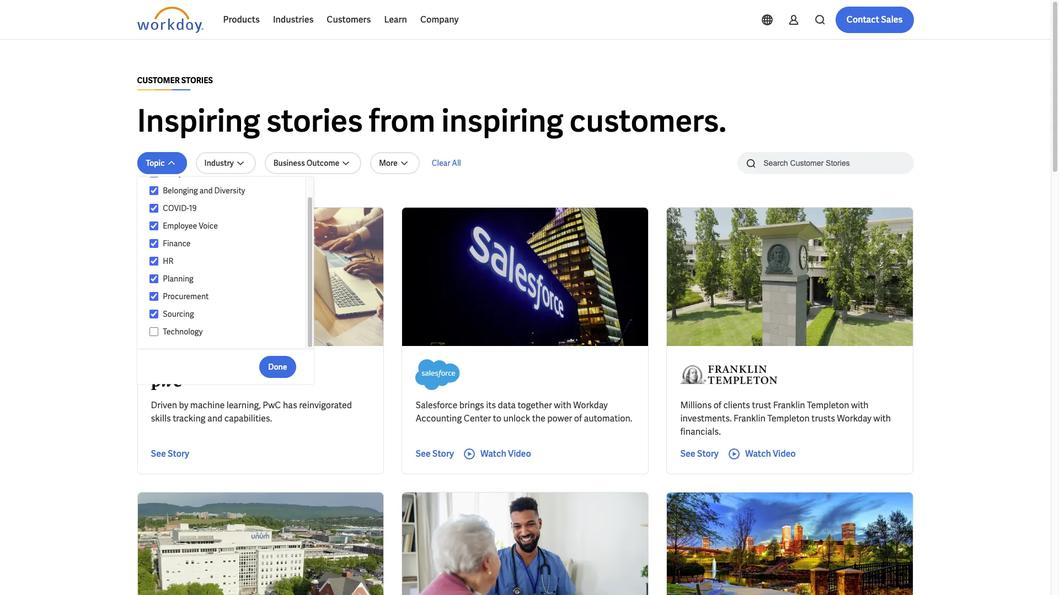 Task type: locate. For each thing, give the bounding box(es) containing it.
0 horizontal spatial watch video link
[[463, 448, 531, 461]]

industry button
[[196, 152, 256, 174]]

3 see from the left
[[681, 449, 696, 460]]

1 watch video link from the left
[[463, 448, 531, 461]]

story down financials.
[[697, 449, 719, 460]]

of
[[714, 400, 722, 412], [574, 413, 582, 425]]

planning link
[[159, 273, 295, 286]]

covid-19 link
[[159, 202, 295, 215]]

2 horizontal spatial story
[[697, 449, 719, 460]]

watch video link
[[463, 448, 531, 461], [728, 448, 796, 461]]

watch down millions of clients trust franklin templeton with investments. franklin templeton trusts workday with financials.
[[745, 449, 771, 460]]

0 horizontal spatial workday
[[574, 400, 608, 412]]

2 horizontal spatial see story
[[681, 449, 719, 460]]

story for salesforce brings its data together with workday accounting center to unlock the power of automation.
[[433, 449, 454, 460]]

outcome
[[307, 158, 339, 168]]

0 horizontal spatial story
[[168, 449, 189, 460]]

machine
[[190, 400, 225, 412]]

industry
[[205, 158, 234, 168]]

and left diversity
[[200, 186, 213, 196]]

story for millions of clients trust franklin templeton with investments. franklin templeton trusts workday with financials.
[[697, 449, 719, 460]]

templeton up trusts
[[807, 400, 850, 412]]

1 horizontal spatial of
[[714, 400, 722, 412]]

0 horizontal spatial watch
[[481, 449, 506, 460]]

and inside driven by machine learning, pwc has reinvigorated skills tracking and capabilities.
[[207, 413, 223, 425]]

analytics
[[163, 168, 195, 178]]

watch video
[[481, 449, 531, 460], [745, 449, 796, 460]]

with
[[554, 400, 572, 412], [851, 400, 869, 412], [874, 413, 891, 425]]

pricewaterhousecoopers global licensing services corporation (pwc) image
[[151, 360, 191, 391]]

salesforce brings its data together with workday accounting center to unlock the power of automation.
[[416, 400, 633, 425]]

business
[[274, 158, 305, 168]]

see for salesforce brings its data together with workday accounting center to unlock the power of automation.
[[416, 449, 431, 460]]

video down millions of clients trust franklin templeton with investments. franklin templeton trusts workday with financials.
[[773, 449, 796, 460]]

hr link
[[159, 255, 295, 268]]

driven
[[151, 400, 177, 412]]

covid-19
[[163, 204, 197, 214]]

story down accounting
[[433, 449, 454, 460]]

franklin down trust
[[734, 413, 766, 425]]

clear
[[432, 158, 450, 168]]

2 watch video link from the left
[[728, 448, 796, 461]]

3 see story link from the left
[[681, 448, 719, 461]]

see story
[[151, 449, 189, 460], [416, 449, 454, 460], [681, 449, 719, 460]]

covid-
[[163, 204, 189, 214]]

3 story from the left
[[697, 449, 719, 460]]

watch down to
[[481, 449, 506, 460]]

2 watch video from the left
[[745, 449, 796, 460]]

watch video down millions of clients trust franklin templeton with investments. franklin templeton trusts workday with financials.
[[745, 449, 796, 460]]

see story for millions of clients trust franklin templeton with investments. franklin templeton trusts workday with financials.
[[681, 449, 719, 460]]

and down machine
[[207, 413, 223, 425]]

see
[[151, 449, 166, 460], [416, 449, 431, 460], [681, 449, 696, 460]]

franklin templeton companies, llc image
[[681, 360, 778, 391]]

0 horizontal spatial watch video
[[481, 449, 531, 460]]

see story link down financials.
[[681, 448, 719, 461]]

millions of clients trust franklin templeton with investments. franklin templeton trusts workday with financials.
[[681, 400, 891, 438]]

1 see story from the left
[[151, 449, 189, 460]]

2 see story from the left
[[416, 449, 454, 460]]

learning,
[[227, 400, 261, 412]]

customers.
[[570, 101, 727, 141]]

watch
[[481, 449, 506, 460], [745, 449, 771, 460]]

2 horizontal spatial with
[[874, 413, 891, 425]]

employee voice link
[[159, 220, 295, 233]]

1 horizontal spatial watch video link
[[728, 448, 796, 461]]

watch video link for franklin
[[728, 448, 796, 461]]

see story down financials.
[[681, 449, 719, 460]]

workday right trusts
[[837, 413, 872, 425]]

2 video from the left
[[773, 449, 796, 460]]

1 vertical spatial workday
[[837, 413, 872, 425]]

1 story from the left
[[168, 449, 189, 460]]

1 horizontal spatial watch
[[745, 449, 771, 460]]

franklin
[[774, 400, 805, 412], [734, 413, 766, 425]]

automation.
[[584, 413, 633, 425]]

1 vertical spatial and
[[207, 413, 223, 425]]

franklin right trust
[[774, 400, 805, 412]]

salesforce.com image
[[416, 360, 460, 391]]

0 horizontal spatial see story
[[151, 449, 189, 460]]

watch video link down to
[[463, 448, 531, 461]]

video
[[508, 449, 531, 460], [773, 449, 796, 460]]

see story link down accounting
[[416, 448, 454, 461]]

0 horizontal spatial see story link
[[151, 448, 189, 461]]

of right 'power' on the bottom
[[574, 413, 582, 425]]

business outcome
[[274, 158, 339, 168]]

1 horizontal spatial see story link
[[416, 448, 454, 461]]

0 horizontal spatial see
[[151, 449, 166, 460]]

learn
[[384, 14, 407, 25]]

1 video from the left
[[508, 449, 531, 460]]

of up investments.
[[714, 400, 722, 412]]

None checkbox
[[149, 168, 159, 178], [149, 186, 159, 196], [149, 204, 159, 214], [149, 239, 159, 249], [149, 310, 159, 320], [149, 327, 159, 337], [149, 168, 159, 178], [149, 186, 159, 196], [149, 204, 159, 214], [149, 239, 159, 249], [149, 310, 159, 320], [149, 327, 159, 337]]

1 horizontal spatial workday
[[837, 413, 872, 425]]

see story down accounting
[[416, 449, 454, 460]]

workday inside millions of clients trust franklin templeton with investments. franklin templeton trusts workday with financials.
[[837, 413, 872, 425]]

None checkbox
[[149, 221, 159, 231], [149, 257, 159, 267], [149, 274, 159, 284], [149, 292, 159, 302], [149, 221, 159, 231], [149, 257, 159, 267], [149, 274, 159, 284], [149, 292, 159, 302]]

data
[[498, 400, 516, 412]]

planning
[[163, 274, 194, 284]]

belonging and diversity
[[163, 186, 245, 196]]

see down skills at the bottom of page
[[151, 449, 166, 460]]

sourcing link
[[159, 308, 295, 321]]

templeton down trust
[[768, 413, 810, 425]]

2 see story link from the left
[[416, 448, 454, 461]]

see down accounting
[[416, 449, 431, 460]]

brings
[[460, 400, 484, 412]]

done button
[[260, 356, 296, 378]]

1 see from the left
[[151, 449, 166, 460]]

financials.
[[681, 427, 721, 438]]

see story link
[[151, 448, 189, 461], [416, 448, 454, 461], [681, 448, 719, 461]]

see story down skills at the bottom of page
[[151, 449, 189, 460]]

2 horizontal spatial see
[[681, 449, 696, 460]]

watch video down to
[[481, 449, 531, 460]]

1 horizontal spatial see story
[[416, 449, 454, 460]]

1 horizontal spatial video
[[773, 449, 796, 460]]

0 horizontal spatial of
[[574, 413, 582, 425]]

watch for center
[[481, 449, 506, 460]]

1 horizontal spatial franklin
[[774, 400, 805, 412]]

1 watch from the left
[[481, 449, 506, 460]]

salesforce
[[416, 400, 458, 412]]

1 vertical spatial of
[[574, 413, 582, 425]]

company button
[[414, 7, 465, 33]]

0 horizontal spatial franklin
[[734, 413, 766, 425]]

1 horizontal spatial story
[[433, 449, 454, 460]]

of inside millions of clients trust franklin templeton with investments. franklin templeton trusts workday with financials.
[[714, 400, 722, 412]]

1 horizontal spatial with
[[851, 400, 869, 412]]

products button
[[217, 7, 266, 33]]

story down tracking
[[168, 449, 189, 460]]

1 vertical spatial franklin
[[734, 413, 766, 425]]

diversity
[[214, 186, 245, 196]]

0 horizontal spatial video
[[508, 449, 531, 460]]

watch video for to
[[481, 449, 531, 460]]

0 vertical spatial of
[[714, 400, 722, 412]]

1 horizontal spatial see
[[416, 449, 431, 460]]

1 watch video from the left
[[481, 449, 531, 460]]

see down financials.
[[681, 449, 696, 460]]

inspiring
[[137, 101, 260, 141]]

and
[[200, 186, 213, 196], [207, 413, 223, 425]]

video down unlock
[[508, 449, 531, 460]]

2 watch from the left
[[745, 449, 771, 460]]

1 horizontal spatial watch video
[[745, 449, 796, 460]]

business outcome button
[[265, 152, 362, 174]]

3 see story from the left
[[681, 449, 719, 460]]

1 vertical spatial templeton
[[768, 413, 810, 425]]

finance link
[[159, 237, 295, 251]]

0 vertical spatial franklin
[[774, 400, 805, 412]]

more button
[[370, 152, 420, 174]]

0 horizontal spatial with
[[554, 400, 572, 412]]

of inside salesforce brings its data together with workday accounting center to unlock the power of automation.
[[574, 413, 582, 425]]

2 story from the left
[[433, 449, 454, 460]]

workday up automation.
[[574, 400, 608, 412]]

2 see from the left
[[416, 449, 431, 460]]

driven by machine learning, pwc has reinvigorated skills tracking and capabilities.
[[151, 400, 352, 425]]

watch video link down millions of clients trust franklin templeton with investments. franklin templeton trusts workday with financials.
[[728, 448, 796, 461]]

0 vertical spatial workday
[[574, 400, 608, 412]]

see story link down skills at the bottom of page
[[151, 448, 189, 461]]

products
[[223, 14, 260, 25]]

watch for franklin
[[745, 449, 771, 460]]

together
[[518, 400, 552, 412]]

2 horizontal spatial see story link
[[681, 448, 719, 461]]

pwc
[[263, 400, 281, 412]]



Task type: describe. For each thing, give the bounding box(es) containing it.
has
[[283, 400, 297, 412]]

unlock
[[504, 413, 530, 425]]

video for to
[[508, 449, 531, 460]]

belonging and diversity link
[[159, 184, 295, 198]]

19
[[189, 204, 197, 214]]

trust
[[752, 400, 772, 412]]

skills
[[151, 413, 171, 425]]

done
[[268, 362, 287, 372]]

562 results
[[137, 189, 177, 199]]

sourcing
[[163, 310, 194, 320]]

0 vertical spatial templeton
[[807, 400, 850, 412]]

video for templeton
[[773, 449, 796, 460]]

investments.
[[681, 413, 732, 425]]

trusts
[[812, 413, 836, 425]]

see for millions of clients trust franklin templeton with investments. franklin templeton trusts workday with financials.
[[681, 449, 696, 460]]

contact sales
[[847, 14, 903, 25]]

by
[[179, 400, 188, 412]]

employee
[[163, 221, 197, 231]]

topic button
[[137, 152, 187, 174]]

technology
[[163, 327, 203, 337]]

tracking
[[173, 413, 206, 425]]

hr
[[163, 257, 173, 267]]

customers
[[327, 14, 371, 25]]

Search Customer Stories text field
[[757, 153, 893, 173]]

workday inside salesforce brings its data together with workday accounting center to unlock the power of automation.
[[574, 400, 608, 412]]

belonging
[[163, 186, 198, 196]]

contact sales link
[[836, 7, 914, 33]]

see story for salesforce brings its data together with workday accounting center to unlock the power of automation.
[[416, 449, 454, 460]]

procurement link
[[159, 290, 295, 304]]

more
[[379, 158, 398, 168]]

0 vertical spatial and
[[200, 186, 213, 196]]

customers button
[[320, 7, 378, 33]]

finance
[[163, 239, 191, 249]]

customer stories
[[137, 76, 213, 86]]

stories
[[181, 76, 213, 86]]

voice
[[199, 221, 218, 231]]

capabilities.
[[224, 413, 272, 425]]

millions
[[681, 400, 712, 412]]

clear all button
[[429, 152, 465, 174]]

watch video link for center
[[463, 448, 531, 461]]

learn button
[[378, 7, 414, 33]]

go to the homepage image
[[137, 7, 203, 33]]

see story link for millions of clients trust franklin templeton with investments. franklin templeton trusts workday with financials.
[[681, 448, 719, 461]]

watch video for templeton
[[745, 449, 796, 460]]

results
[[151, 189, 177, 199]]

contact
[[847, 14, 880, 25]]

the
[[532, 413, 546, 425]]

with inside salesforce brings its data together with workday accounting center to unlock the power of automation.
[[554, 400, 572, 412]]

see story link for salesforce brings its data together with workday accounting center to unlock the power of automation.
[[416, 448, 454, 461]]

customer
[[137, 76, 180, 86]]

to
[[493, 413, 502, 425]]

from
[[369, 101, 436, 141]]

reinvigorated
[[299, 400, 352, 412]]

procurement
[[163, 292, 209, 302]]

center
[[464, 413, 491, 425]]

industries button
[[266, 7, 320, 33]]

its
[[486, 400, 496, 412]]

sales
[[881, 14, 903, 25]]

stories
[[266, 101, 363, 141]]

inspiring stories from inspiring customers.
[[137, 101, 727, 141]]

1 see story link from the left
[[151, 448, 189, 461]]

industries
[[273, 14, 314, 25]]

clear all
[[432, 158, 461, 168]]

technology link
[[159, 326, 295, 339]]

all
[[452, 158, 461, 168]]

inspiring
[[442, 101, 564, 141]]

accounting
[[416, 413, 462, 425]]

power
[[548, 413, 572, 425]]

562
[[137, 189, 150, 199]]

analytics link
[[159, 167, 295, 180]]

clients
[[724, 400, 750, 412]]

company
[[420, 14, 459, 25]]

topic
[[146, 158, 165, 168]]

employee voice
[[163, 221, 218, 231]]



Task type: vqa. For each thing, say whether or not it's contained in the screenshot.
528 results at the left
no



